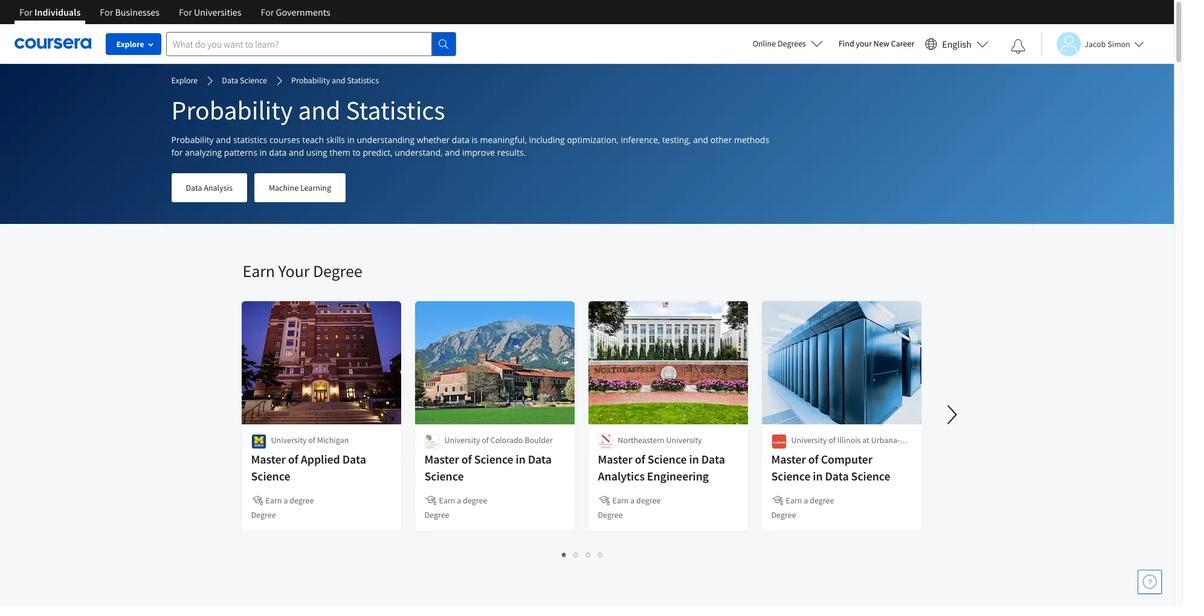 Task type: locate. For each thing, give the bounding box(es) containing it.
of inside master of applied data science
[[288, 452, 298, 467]]

data
[[222, 75, 238, 86], [186, 183, 202, 193], [343, 452, 366, 467], [528, 452, 552, 467], [702, 452, 725, 467], [825, 469, 849, 484]]

data down boulder
[[528, 452, 552, 467]]

4 university from the left
[[792, 435, 827, 446]]

of up the applied
[[308, 435, 315, 446]]

for left individuals
[[19, 6, 33, 18]]

and
[[332, 75, 345, 86], [298, 94, 341, 127], [216, 134, 231, 146], [693, 134, 709, 146], [289, 147, 304, 158], [445, 147, 460, 158]]

probability and statistics up teach
[[171, 94, 445, 127]]

university inside "university of illinois at urbana- champaign"
[[792, 435, 827, 446]]

master inside master of computer science in data science
[[772, 452, 806, 467]]

1 vertical spatial statistics
[[346, 94, 445, 127]]

probability
[[291, 75, 330, 86], [171, 94, 293, 127], [171, 134, 214, 146]]

degree for master of science in data science
[[463, 496, 487, 507]]

3 for from the left
[[179, 6, 192, 18]]

1 university from the left
[[271, 435, 307, 446]]

master up analytics
[[598, 452, 633, 467]]

master inside 'master of science in data science'
[[425, 452, 459, 467]]

for businesses
[[100, 6, 160, 18]]

explore inside explore popup button
[[116, 39, 144, 50]]

science down 'university of michigan' image
[[251, 469, 290, 484]]

at
[[863, 435, 870, 446]]

2 degree from the left
[[463, 496, 487, 507]]

of for master of science in data analytics engineering
[[635, 452, 645, 467]]

whether
[[417, 134, 450, 146]]

and up patterns
[[216, 134, 231, 146]]

degree down master of science in data analytics engineering
[[637, 496, 661, 507]]

results.
[[497, 147, 526, 158]]

data down computer
[[825, 469, 849, 484]]

for individuals
[[19, 6, 81, 18]]

in inside master of computer science in data science
[[813, 469, 823, 484]]

2 earn a degree from the left
[[439, 496, 487, 507]]

find
[[839, 38, 855, 49]]

champaign
[[792, 447, 832, 458]]

3 earn a degree from the left
[[613, 496, 661, 507]]

degree for master of applied data science
[[290, 496, 314, 507]]

degree for master of science in data science
[[425, 510, 449, 521]]

of inside 'master of science in data science'
[[462, 452, 472, 467]]

2 a from the left
[[457, 496, 461, 507]]

data science
[[222, 75, 267, 86]]

earn a degree down 'master of science in data science'
[[439, 496, 487, 507]]

a down analytics
[[631, 496, 635, 507]]

jacob simon button
[[1041, 32, 1144, 56]]

of inside "university of illinois at urbana- champaign"
[[829, 435, 836, 446]]

list inside earn your degree carousel element
[[243, 548, 923, 562]]

a down master of computer science in data science
[[804, 496, 808, 507]]

applied
[[301, 452, 340, 467]]

probability and statistics down what do you want to learn? text box
[[291, 75, 379, 86]]

explore
[[116, 39, 144, 50], [171, 75, 198, 86]]

explore left data science
[[171, 75, 198, 86]]

master for master of science in data analytics engineering
[[598, 452, 633, 467]]

1 degree from the left
[[290, 496, 314, 507]]

career
[[891, 38, 915, 49]]

list containing 1
[[243, 548, 923, 562]]

skills
[[326, 134, 345, 146]]

master for master of applied data science
[[251, 452, 286, 467]]

courses
[[270, 134, 300, 146]]

None search field
[[166, 32, 456, 56]]

machine learning
[[269, 183, 331, 193]]

2 master from the left
[[425, 452, 459, 467]]

predict,
[[363, 147, 393, 158]]

university for master of applied data science
[[271, 435, 307, 446]]

earn for master of science in data analytics engineering
[[613, 496, 629, 507]]

probability down what do you want to learn? text box
[[291, 75, 330, 86]]

of left computer
[[809, 452, 819, 467]]

universities
[[194, 6, 241, 18]]

in up engineering
[[689, 452, 699, 467]]

3 degree from the left
[[637, 496, 661, 507]]

science up engineering
[[648, 452, 687, 467]]

machine learning link
[[254, 173, 346, 202]]

urbana-
[[871, 435, 900, 446]]

earn a degree down master of applied data science
[[266, 496, 314, 507]]

michigan
[[317, 435, 349, 446]]

master
[[251, 452, 286, 467], [425, 452, 459, 467], [598, 452, 633, 467], [772, 452, 806, 467]]

other
[[711, 134, 732, 146]]

for universities
[[179, 6, 241, 18]]

1 master from the left
[[251, 452, 286, 467]]

earn a degree for master of computer science in data science
[[786, 496, 834, 507]]

optimization,
[[567, 134, 619, 146]]

northeastern university image
[[598, 435, 613, 450]]

university of colorado boulder image
[[425, 435, 440, 450]]

2 for from the left
[[100, 6, 113, 18]]

for
[[19, 6, 33, 18], [100, 6, 113, 18], [179, 6, 192, 18], [261, 6, 274, 18]]

degree
[[290, 496, 314, 507], [463, 496, 487, 507], [637, 496, 661, 507], [810, 496, 834, 507]]

jacob
[[1085, 38, 1106, 49]]

degree for master of science in data analytics engineering
[[637, 496, 661, 507]]

earn for master of science in data science
[[439, 496, 455, 507]]

3 a from the left
[[631, 496, 635, 507]]

data inside master of applied data science
[[343, 452, 366, 467]]

methods
[[734, 134, 770, 146]]

3 university from the left
[[666, 435, 702, 446]]

master down 'university of michigan' image
[[251, 452, 286, 467]]

data inside master of computer science in data science
[[825, 469, 849, 484]]

data left the "is"
[[452, 134, 470, 146]]

analyzing
[[185, 147, 222, 158]]

2 button
[[571, 548, 583, 562]]

master for master of computer science in data science
[[772, 452, 806, 467]]

individuals
[[35, 6, 81, 18]]

coursera image
[[15, 34, 91, 53]]

1 horizontal spatial explore
[[171, 75, 198, 86]]

science down champaign
[[772, 469, 811, 484]]

for for universities
[[179, 6, 192, 18]]

earn left 'your'
[[243, 261, 275, 282]]

earn down 'master of science in data science'
[[439, 496, 455, 507]]

statistics
[[347, 75, 379, 86], [346, 94, 445, 127]]

1 button
[[559, 548, 571, 562]]

data
[[452, 134, 470, 146], [269, 147, 287, 158]]

university for master of computer science in data science
[[792, 435, 827, 446]]

1 earn a degree from the left
[[266, 496, 314, 507]]

degree down master of computer science in data science
[[810, 496, 834, 507]]

explore down for businesses
[[116, 39, 144, 50]]

your
[[856, 38, 872, 49]]

0 horizontal spatial data
[[269, 147, 287, 158]]

master inside master of applied data science
[[251, 452, 286, 467]]

of inside master of science in data analytics engineering
[[635, 452, 645, 467]]

next slide image
[[938, 401, 967, 430]]

in
[[347, 134, 355, 146], [260, 147, 267, 158], [516, 452, 526, 467], [689, 452, 699, 467], [813, 469, 823, 484]]

4 a from the left
[[804, 496, 808, 507]]

university up champaign
[[792, 435, 827, 446]]

in up to
[[347, 134, 355, 146]]

2 university from the left
[[445, 435, 480, 446]]

data inside master of science in data analytics engineering
[[702, 452, 725, 467]]

4 degree from the left
[[810, 496, 834, 507]]

2 vertical spatial probability
[[171, 134, 214, 146]]

probability up analyzing
[[171, 134, 214, 146]]

science
[[240, 75, 267, 86], [474, 452, 514, 467], [648, 452, 687, 467], [251, 469, 290, 484], [425, 469, 464, 484], [772, 469, 811, 484], [851, 469, 891, 484]]

illinois
[[838, 435, 861, 446]]

1 for from the left
[[19, 6, 33, 18]]

is
[[472, 134, 478, 146]]

find your new career link
[[833, 36, 921, 51]]

of down university of michigan
[[288, 452, 298, 467]]

for left businesses
[[100, 6, 113, 18]]

including
[[529, 134, 565, 146]]

in down "colorado"
[[516, 452, 526, 467]]

and left other
[[693, 134, 709, 146]]

data down michigan at the bottom of the page
[[343, 452, 366, 467]]

data up engineering
[[702, 452, 725, 467]]

a down master of applied data science
[[284, 496, 288, 507]]

earn a degree down master of computer science in data science
[[786, 496, 834, 507]]

master down "university of illinois at urbana-champaign" icon
[[772, 452, 806, 467]]

earn a degree down analytics
[[613, 496, 661, 507]]

data down courses
[[269, 147, 287, 158]]

4 earn a degree from the left
[[786, 496, 834, 507]]

colorado
[[491, 435, 523, 446]]

degree down 'master of science in data science'
[[463, 496, 487, 507]]

a for master of applied data science
[[284, 496, 288, 507]]

university up master of science in data analytics engineering
[[666, 435, 702, 446]]

boulder
[[525, 435, 553, 446]]

4 for from the left
[[261, 6, 274, 18]]

help center image
[[1143, 575, 1158, 590]]

earn a degree
[[266, 496, 314, 507], [439, 496, 487, 507], [613, 496, 661, 507], [786, 496, 834, 507]]

earn down analytics
[[613, 496, 629, 507]]

degree down master of applied data science
[[290, 496, 314, 507]]

university of michigan image
[[251, 435, 266, 450]]

of left illinois
[[829, 435, 836, 446]]

in inside master of science in data analytics engineering
[[689, 452, 699, 467]]

for left governments on the left of page
[[261, 6, 274, 18]]

list
[[243, 548, 923, 562]]

university of illinois at urbana-champaign image
[[772, 435, 787, 450]]

in down champaign
[[813, 469, 823, 484]]

for left universities
[[179, 6, 192, 18]]

of down university of colorado boulder
[[462, 452, 472, 467]]

1
[[562, 549, 567, 561]]

1 vertical spatial explore
[[171, 75, 198, 86]]

in down statistics
[[260, 147, 267, 158]]

probability inside probability and statistics courses teach skills in understanding whether data is meaningful, including optimization, inference, testing, and other methods for analyzing patterns in data and using them to predict, understand, and improve results.
[[171, 134, 214, 146]]

master inside master of science in data analytics engineering
[[598, 452, 633, 467]]

university right 'university of michigan' image
[[271, 435, 307, 446]]

degree
[[313, 261, 362, 282], [251, 510, 276, 521], [425, 510, 449, 521], [598, 510, 623, 521], [772, 510, 796, 521]]

of
[[308, 435, 315, 446], [482, 435, 489, 446], [829, 435, 836, 446], [288, 452, 298, 467], [462, 452, 472, 467], [635, 452, 645, 467], [809, 452, 819, 467]]

data right explore 'link'
[[222, 75, 238, 86]]

degree for master of computer science in data science
[[810, 496, 834, 507]]

of for university of colorado boulder
[[482, 435, 489, 446]]

probability and statistics
[[291, 75, 379, 86], [171, 94, 445, 127]]

computer
[[821, 452, 873, 467]]

of left "colorado"
[[482, 435, 489, 446]]

0 vertical spatial explore
[[116, 39, 144, 50]]

of down northeastern
[[635, 452, 645, 467]]

1 a from the left
[[284, 496, 288, 507]]

of for master of computer science in data science
[[809, 452, 819, 467]]

earn down master of applied data science
[[266, 496, 282, 507]]

3 master from the left
[[598, 452, 633, 467]]

english
[[943, 38, 972, 50]]

a down 'master of science in data science'
[[457, 496, 461, 507]]

of inside master of computer science in data science
[[809, 452, 819, 467]]

0 vertical spatial data
[[452, 134, 470, 146]]

4 master from the left
[[772, 452, 806, 467]]

earn down master of computer science in data science
[[786, 496, 802, 507]]

master down university of colorado boulder icon
[[425, 452, 459, 467]]

earn a degree for master of science in data analytics engineering
[[613, 496, 661, 507]]

0 vertical spatial probability
[[291, 75, 330, 86]]

earn a degree for master of applied data science
[[266, 496, 314, 507]]

of for university of michigan
[[308, 435, 315, 446]]

university right university of colorado boulder icon
[[445, 435, 480, 446]]

0 horizontal spatial explore
[[116, 39, 144, 50]]

probability down "data science" link
[[171, 94, 293, 127]]

earn
[[243, 261, 275, 282], [266, 496, 282, 507], [439, 496, 455, 507], [613, 496, 629, 507], [786, 496, 802, 507]]

university
[[271, 435, 307, 446], [445, 435, 480, 446], [666, 435, 702, 446], [792, 435, 827, 446]]

to
[[353, 147, 361, 158]]



Task type: vqa. For each thing, say whether or not it's contained in the screenshot.
Coursera inside the 'Open new doors with Coursera Plus'
no



Task type: describe. For each thing, give the bounding box(es) containing it.
explore button
[[106, 33, 161, 55]]

degrees
[[778, 38, 806, 49]]

for for individuals
[[19, 6, 33, 18]]

and down what do you want to learn? text box
[[332, 75, 345, 86]]

english button
[[921, 24, 994, 63]]

3
[[586, 549, 591, 561]]

and down courses
[[289, 147, 304, 158]]

for for governments
[[261, 6, 274, 18]]

science down what do you want to learn? text box
[[240, 75, 267, 86]]

understand,
[[395, 147, 443, 158]]

3 button
[[583, 548, 595, 562]]

degree for master of applied data science
[[251, 510, 276, 521]]

them
[[330, 147, 350, 158]]

a for master of computer science in data science
[[804, 496, 808, 507]]

teach
[[302, 134, 324, 146]]

online degrees
[[753, 38, 806, 49]]

science inside master of science in data analytics engineering
[[648, 452, 687, 467]]

and up teach
[[298, 94, 341, 127]]

engineering
[[647, 469, 709, 484]]

earn your degree carousel element
[[237, 224, 1184, 572]]

understanding
[[357, 134, 415, 146]]

find your new career
[[839, 38, 915, 49]]

of for university of illinois at urbana- champaign
[[829, 435, 836, 446]]

patterns
[[224, 147, 257, 158]]

science down university of colorado boulder icon
[[425, 469, 464, 484]]

science inside master of applied data science
[[251, 469, 290, 484]]

a for master of science in data analytics engineering
[[631, 496, 635, 507]]

science down computer
[[851, 469, 891, 484]]

science down university of colorado boulder
[[474, 452, 514, 467]]

improve
[[462, 147, 495, 158]]

northeastern university
[[618, 435, 702, 446]]

learning
[[300, 183, 331, 193]]

4
[[598, 549, 603, 561]]

data analysis
[[186, 183, 233, 193]]

What do you want to learn? text field
[[166, 32, 432, 56]]

a for master of science in data science
[[457, 496, 461, 507]]

1 horizontal spatial data
[[452, 134, 470, 146]]

degree for master of computer science in data science
[[772, 510, 796, 521]]

master of science in data analytics engineering
[[598, 452, 725, 484]]

explore link
[[171, 74, 198, 88]]

1 vertical spatial data
[[269, 147, 287, 158]]

banner navigation
[[10, 0, 340, 33]]

data science link
[[222, 74, 267, 88]]

testing,
[[662, 134, 691, 146]]

1 vertical spatial probability
[[171, 94, 293, 127]]

new
[[874, 38, 890, 49]]

probability and statistics courses teach skills in understanding whether data is meaningful, including optimization, inference, testing, and other methods for analyzing patterns in data and using them to predict, understand, and improve results.
[[171, 134, 770, 158]]

master of applied data science
[[251, 452, 366, 484]]

0 vertical spatial statistics
[[347, 75, 379, 86]]

university for master of science in data science
[[445, 435, 480, 446]]

your
[[278, 261, 310, 282]]

in inside 'master of science in data science'
[[516, 452, 526, 467]]

data left 'analysis'
[[186, 183, 202, 193]]

1 vertical spatial probability and statistics
[[171, 94, 445, 127]]

chevron down image
[[46, 18, 55, 27]]

online
[[753, 38, 776, 49]]

using
[[306, 147, 327, 158]]

earn for master of computer science in data science
[[786, 496, 802, 507]]

earn your degree
[[243, 261, 362, 282]]

analytics
[[598, 469, 645, 484]]

and down whether
[[445, 147, 460, 158]]

data analysis link
[[171, 173, 247, 202]]

0 vertical spatial probability and statistics
[[291, 75, 379, 86]]

machine
[[269, 183, 299, 193]]

earn for master of applied data science
[[266, 496, 282, 507]]

of for master of applied data science
[[288, 452, 298, 467]]

university of illinois at urbana- champaign
[[792, 435, 900, 458]]

2
[[574, 549, 579, 561]]

data inside 'master of science in data science'
[[528, 452, 552, 467]]

degree for master of science in data analytics engineering
[[598, 510, 623, 521]]

jacob simon
[[1085, 38, 1131, 49]]

for governments
[[261, 6, 330, 18]]

for for businesses
[[100, 6, 113, 18]]

meaningful,
[[480, 134, 527, 146]]

university of colorado boulder
[[445, 435, 553, 446]]

statistics
[[233, 134, 267, 146]]

governments
[[276, 6, 330, 18]]

of for master of science in data science
[[462, 452, 472, 467]]

online degrees button
[[743, 30, 833, 57]]

simon
[[1108, 38, 1131, 49]]

master of science in data science
[[425, 452, 552, 484]]

show notifications image
[[1011, 39, 1026, 54]]

inference,
[[621, 134, 660, 146]]

earn a degree for master of science in data science
[[439, 496, 487, 507]]

4 button
[[595, 548, 607, 562]]

analysis
[[204, 183, 233, 193]]

master for master of science in data science
[[425, 452, 459, 467]]

businesses
[[115, 6, 160, 18]]

for
[[171, 147, 183, 158]]

university of michigan
[[271, 435, 349, 446]]

northeastern
[[618, 435, 665, 446]]

master of computer science in data science
[[772, 452, 891, 484]]



